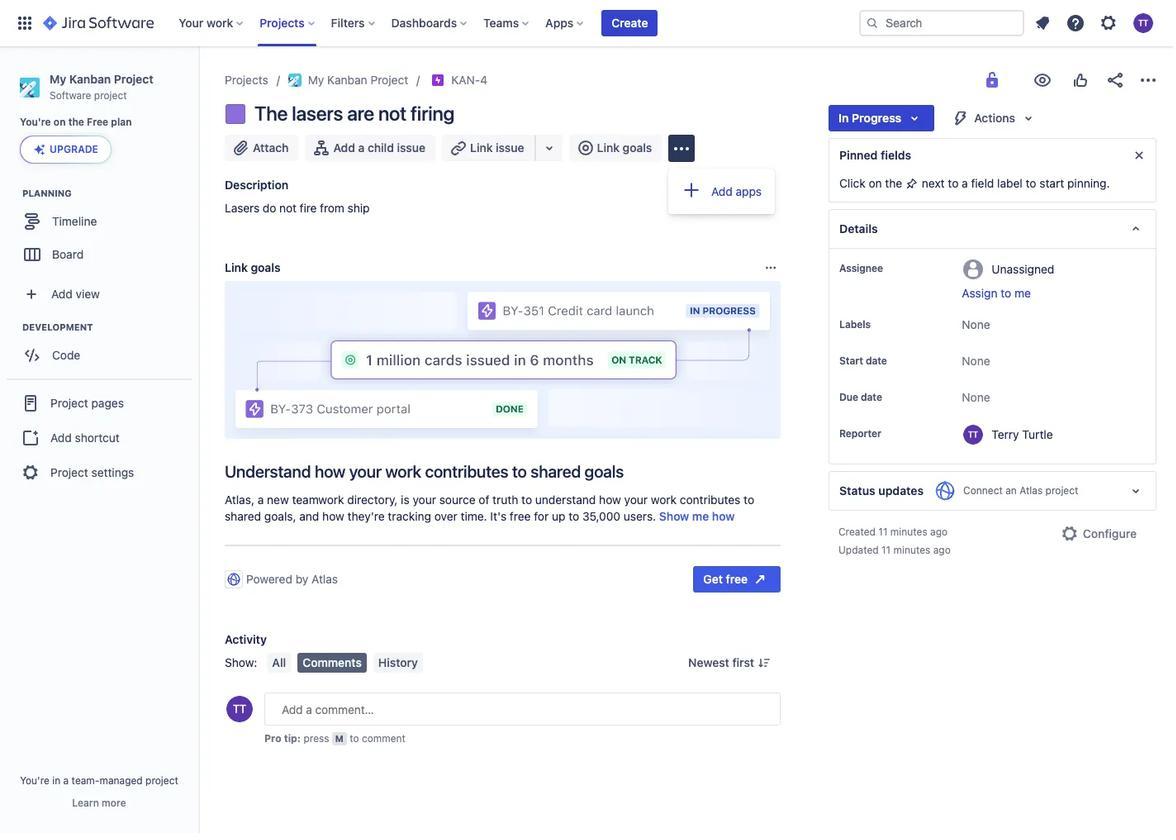Task type: describe. For each thing, give the bounding box(es) containing it.
project inside status updates element
[[1046, 484, 1079, 497]]

epic image
[[432, 74, 445, 87]]

copy link to issue image
[[485, 73, 498, 86]]

link goals image
[[576, 138, 596, 158]]

1 horizontal spatial project
[[146, 775, 178, 787]]

click on the
[[840, 176, 906, 190]]

the for click
[[886, 176, 903, 190]]

history
[[379, 656, 418, 670]]

project up are on the top left of page
[[371, 73, 409, 87]]

shortcut
[[75, 431, 120, 445]]

none for labels
[[962, 317, 991, 331]]

my kanban project link
[[288, 70, 409, 90]]

your work button
[[174, 10, 250, 36]]

link issue button
[[442, 135, 536, 161]]

newest first button
[[679, 653, 781, 673]]

to right m
[[350, 732, 359, 745]]

projects button
[[255, 10, 321, 36]]

link goals button
[[569, 135, 662, 161]]

meatball menu image
[[765, 261, 778, 274]]

4
[[480, 73, 488, 87]]

start date
[[840, 355, 888, 367]]

attach button
[[225, 135, 299, 161]]

add apps
[[712, 184, 762, 198]]

actions image
[[1139, 70, 1159, 90]]

project pages
[[50, 396, 124, 410]]

watch options: you are not watching this issue, 0 people watching image
[[1033, 70, 1053, 90]]

search image
[[866, 17, 879, 30]]

managed
[[100, 775, 143, 787]]

development
[[22, 322, 93, 333]]

ship
[[348, 201, 370, 215]]

1 issue from the left
[[397, 141, 426, 155]]

dashboards
[[391, 16, 457, 30]]

date for due date
[[861, 391, 883, 403]]

code link
[[8, 339, 190, 372]]

created
[[839, 526, 876, 538]]

planning
[[22, 188, 72, 199]]

comments
[[303, 656, 362, 670]]

activity
[[225, 632, 267, 646]]

settings
[[91, 465, 134, 479]]

filters
[[331, 16, 365, 30]]

an
[[1006, 484, 1017, 497]]

add a child issue button
[[305, 135, 436, 161]]

free
[[87, 116, 108, 128]]

add view
[[51, 287, 100, 301]]

all
[[272, 656, 286, 670]]

newest first
[[689, 656, 755, 670]]

lasers do not fire from ship
[[225, 201, 370, 215]]

0 horizontal spatial link
[[225, 260, 248, 274]]

0 vertical spatial 11
[[879, 526, 888, 538]]

lasers
[[292, 102, 343, 125]]

add apps image
[[682, 180, 702, 200]]

description
[[225, 178, 289, 192]]

banner containing your work
[[0, 0, 1174, 46]]

in progress
[[839, 111, 902, 125]]

menu bar containing all
[[264, 653, 426, 673]]

the lasers are not firing
[[255, 102, 455, 125]]

reporter
[[840, 427, 882, 440]]

fire
[[300, 201, 317, 215]]

primary element
[[10, 0, 860, 46]]

share image
[[1106, 70, 1126, 90]]

add shortcut
[[50, 431, 120, 445]]

you're on the free plan
[[20, 116, 132, 128]]

1 vertical spatial minutes
[[894, 544, 931, 556]]

my kanban project software project
[[50, 72, 153, 102]]

add apps link
[[669, 174, 775, 209]]

development group
[[8, 321, 198, 377]]

connect
[[964, 484, 1003, 497]]

child
[[368, 141, 394, 155]]

learn
[[72, 797, 99, 809]]

in
[[52, 775, 61, 787]]

assign
[[962, 286, 998, 300]]

project up add shortcut
[[50, 396, 88, 410]]

1 vertical spatial ago
[[934, 544, 951, 556]]

view
[[76, 287, 100, 301]]

actions button
[[942, 105, 1049, 131]]

projects for "projects" dropdown button
[[260, 16, 305, 30]]

upgrade button
[[21, 137, 111, 163]]

add for add view
[[51, 287, 73, 301]]

planning image
[[2, 184, 22, 204]]

updated
[[839, 544, 879, 556]]

apps button
[[541, 10, 590, 36]]

configure
[[1083, 527, 1137, 541]]

development image
[[2, 318, 22, 338]]

learn more button
[[72, 797, 126, 810]]

you're for you're on the free plan
[[20, 116, 51, 128]]

the
[[255, 102, 288, 125]]

timeline link
[[8, 205, 190, 238]]

notifications image
[[1033, 13, 1053, 33]]

atlas
[[1020, 484, 1043, 497]]

a for next to a field label to start pinning.
[[962, 176, 969, 190]]

Add a comment… field
[[265, 693, 781, 726]]

the for you're
[[68, 116, 84, 128]]

to right next
[[948, 176, 959, 190]]

work
[[207, 16, 233, 30]]

0 vertical spatial minutes
[[891, 526, 928, 538]]

more
[[102, 797, 126, 809]]

assign to me button
[[962, 285, 1140, 302]]

my for my kanban project software project
[[50, 72, 66, 86]]

actions
[[975, 111, 1016, 125]]

you're for you're in a team-managed project
[[20, 775, 50, 787]]

link issue
[[470, 141, 525, 155]]

on for click
[[869, 176, 883, 190]]

all button
[[267, 653, 291, 673]]

from
[[320, 201, 345, 215]]

configure link
[[1050, 521, 1147, 547]]

goals inside link goals 'button'
[[623, 141, 652, 155]]

comment
[[362, 732, 406, 745]]

vote options: no one has voted for this issue yet. image
[[1071, 70, 1091, 90]]



Task type: locate. For each thing, give the bounding box(es) containing it.
pinning.
[[1068, 176, 1110, 190]]

apps
[[546, 16, 574, 30]]

tip:
[[284, 732, 301, 745]]

labels
[[840, 318, 871, 331]]

11 right created
[[879, 526, 888, 538]]

not
[[378, 102, 407, 125], [279, 201, 297, 215]]

link goals down lasers
[[225, 260, 281, 274]]

kanban for my kanban project software project
[[69, 72, 111, 86]]

0 vertical spatial the
[[68, 116, 84, 128]]

0 horizontal spatial not
[[279, 201, 297, 215]]

newest first image
[[758, 656, 771, 670]]

0 horizontal spatial on
[[54, 116, 66, 128]]

a right in
[[63, 775, 69, 787]]

0 horizontal spatial goals
[[251, 260, 281, 274]]

progress
[[852, 111, 902, 125]]

Search field
[[860, 10, 1025, 36]]

minutes right updated
[[894, 544, 931, 556]]

0 horizontal spatial kanban
[[69, 72, 111, 86]]

you're left in
[[20, 775, 50, 787]]

0 vertical spatial projects
[[260, 16, 305, 30]]

details
[[840, 222, 878, 236]]

1 horizontal spatial goals
[[623, 141, 652, 155]]

hide message image
[[1130, 145, 1150, 165]]

pro
[[265, 732, 282, 745]]

to left me
[[1001, 286, 1012, 300]]

2 vertical spatial none
[[962, 390, 991, 404]]

1 horizontal spatial link goals
[[597, 141, 652, 155]]

goals down do in the top left of the page
[[251, 260, 281, 274]]

group
[[7, 379, 192, 496]]

kanban inside my kanban project link
[[327, 73, 368, 87]]

projects up edit color, purple selected "icon"
[[225, 73, 268, 87]]

1 vertical spatial project
[[1046, 484, 1079, 497]]

link goals right link goals image
[[597, 141, 652, 155]]

click
[[840, 176, 866, 190]]

0 vertical spatial project
[[94, 89, 127, 102]]

link goals
[[597, 141, 652, 155], [225, 260, 281, 274]]

assignee pin to top. only you can see pinned fields. image
[[887, 262, 900, 275]]

on up upgrade button in the left of the page
[[54, 116, 66, 128]]

1 vertical spatial link goals
[[225, 260, 281, 274]]

add for add a child issue
[[334, 141, 355, 155]]

project inside my kanban project software project
[[114, 72, 153, 86]]

plan
[[111, 116, 132, 128]]

add left shortcut
[[50, 431, 72, 445]]

kanban for my kanban project
[[327, 73, 368, 87]]

status updates element
[[829, 471, 1157, 511]]

0 horizontal spatial my
[[50, 72, 66, 86]]

issue
[[397, 141, 426, 155], [496, 141, 525, 155]]

kanban inside my kanban project software project
[[69, 72, 111, 86]]

add down "the lasers are not firing"
[[334, 141, 355, 155]]

link right link goals image
[[597, 141, 620, 155]]

link down lasers
[[225, 260, 248, 274]]

project up plan
[[114, 72, 153, 86]]

date right due
[[861, 391, 883, 403]]

link inside button
[[470, 141, 493, 155]]

11 right updated
[[882, 544, 891, 556]]

kanban up "the lasers are not firing"
[[327, 73, 368, 87]]

1 horizontal spatial issue
[[496, 141, 525, 155]]

1 vertical spatial you're
[[20, 775, 50, 787]]

upgrade
[[50, 143, 98, 156]]

on
[[54, 116, 66, 128], [869, 176, 883, 190]]

kan-4
[[452, 73, 488, 87]]

dashboards button
[[386, 10, 474, 36]]

0 vertical spatial a
[[358, 141, 365, 155]]

project
[[114, 72, 153, 86], [371, 73, 409, 87], [50, 396, 88, 410], [50, 465, 88, 479]]

goals left 'add app' image
[[623, 141, 652, 155]]

settings image
[[1099, 13, 1119, 33]]

jira software image
[[43, 13, 154, 33], [43, 13, 154, 33]]

not right are on the top left of page
[[378, 102, 407, 125]]

on right click
[[869, 176, 883, 190]]

link
[[470, 141, 493, 155], [597, 141, 620, 155], [225, 260, 248, 274]]

project down add shortcut
[[50, 465, 88, 479]]

my up software
[[50, 72, 66, 86]]

to inside button
[[1001, 286, 1012, 300]]

board link
[[8, 238, 190, 271]]

0 horizontal spatial project
[[94, 89, 127, 102]]

1 horizontal spatial a
[[358, 141, 365, 155]]

next
[[922, 176, 945, 190]]

unassigned
[[992, 262, 1055, 276]]

0 vertical spatial ago
[[931, 526, 948, 538]]

issue right child
[[397, 141, 426, 155]]

1 vertical spatial projects
[[225, 73, 268, 87]]

a for you're in a team-managed project
[[63, 775, 69, 787]]

1 you're from the top
[[20, 116, 51, 128]]

none for start date
[[962, 354, 991, 368]]

ago
[[931, 526, 948, 538], [934, 544, 951, 556]]

1 vertical spatial not
[[279, 201, 297, 215]]

add inside dropdown button
[[51, 287, 73, 301]]

1 horizontal spatial link
[[470, 141, 493, 155]]

help image
[[1066, 13, 1086, 33]]

link left the link web pages and more icon
[[470, 141, 493, 155]]

issue left the link web pages and more icon
[[496, 141, 525, 155]]

project settings
[[50, 465, 134, 479]]

a left field
[[962, 176, 969, 190]]

project inside my kanban project software project
[[94, 89, 127, 102]]

planning group
[[8, 187, 198, 276]]

learn more
[[72, 797, 126, 809]]

1 horizontal spatial the
[[886, 176, 903, 190]]

projects for 'projects' link
[[225, 73, 268, 87]]

the down fields
[[886, 176, 903, 190]]

1 vertical spatial the
[[886, 176, 903, 190]]

pinned
[[840, 148, 878, 162]]

minutes down updates
[[891, 526, 928, 538]]

assign to me
[[962, 286, 1031, 300]]

add inside group
[[50, 431, 72, 445]]

connect an atlas project
[[964, 484, 1079, 497]]

project right managed
[[146, 775, 178, 787]]

my
[[50, 72, 66, 86], [308, 73, 324, 87]]

1 vertical spatial 11
[[882, 544, 891, 556]]

0 vertical spatial you're
[[20, 116, 51, 128]]

1 none from the top
[[962, 317, 991, 331]]

minutes
[[891, 526, 928, 538], [894, 544, 931, 556]]

the left free
[[68, 116, 84, 128]]

add for add apps
[[712, 184, 733, 198]]

2 horizontal spatial a
[[962, 176, 969, 190]]

kan-4 link
[[452, 70, 488, 90]]

add a child issue
[[334, 141, 426, 155]]

1 vertical spatial goals
[[251, 260, 281, 274]]

not right do in the top left of the page
[[279, 201, 297, 215]]

fields
[[881, 148, 912, 162]]

2 issue from the left
[[496, 141, 525, 155]]

1 vertical spatial a
[[962, 176, 969, 190]]

add for add shortcut
[[50, 431, 72, 445]]

me
[[1015, 286, 1031, 300]]

project pages link
[[7, 385, 192, 422]]

1 horizontal spatial on
[[869, 176, 883, 190]]

you're
[[20, 116, 51, 128], [20, 775, 50, 787]]

a inside button
[[358, 141, 365, 155]]

filters button
[[326, 10, 382, 36]]

assignee
[[840, 262, 884, 274]]

link web pages and more image
[[539, 138, 559, 158]]

next to a field label to start pinning.
[[919, 176, 1110, 190]]

to
[[948, 176, 959, 190], [1026, 176, 1037, 190], [1001, 286, 1012, 300], [350, 732, 359, 745]]

3 none from the top
[[962, 390, 991, 404]]

comments button
[[298, 653, 367, 673]]

projects inside dropdown button
[[260, 16, 305, 30]]

appswitcher icon image
[[15, 13, 35, 33]]

my right my kanban project icon
[[308, 73, 324, 87]]

add left 'view'
[[51, 287, 73, 301]]

project right atlas
[[1046, 484, 1079, 497]]

details element
[[829, 209, 1157, 249]]

teams
[[484, 16, 519, 30]]

1 vertical spatial date
[[861, 391, 883, 403]]

on for you're
[[54, 116, 66, 128]]

0 vertical spatial goals
[[623, 141, 652, 155]]

a
[[358, 141, 365, 155], [962, 176, 969, 190], [63, 775, 69, 787]]

team-
[[72, 775, 100, 787]]

none for due date
[[962, 390, 991, 404]]

start
[[1040, 176, 1065, 190]]

terry
[[992, 427, 1020, 441]]

a left child
[[358, 141, 365, 155]]

2 horizontal spatial link
[[597, 141, 620, 155]]

pro tip: press m to comment
[[265, 732, 406, 745]]

edit color, purple selected image
[[226, 104, 245, 124]]

1 vertical spatial none
[[962, 354, 991, 368]]

due
[[840, 391, 859, 403]]

banner
[[0, 0, 1174, 46]]

link inside 'button'
[[597, 141, 620, 155]]

2 horizontal spatial project
[[1046, 484, 1079, 497]]

1 horizontal spatial not
[[378, 102, 407, 125]]

2 vertical spatial project
[[146, 775, 178, 787]]

2 you're from the top
[[20, 775, 50, 787]]

date for start date
[[866, 355, 888, 367]]

0 horizontal spatial link goals
[[225, 260, 281, 274]]

link for link issue button
[[470, 141, 493, 155]]

date right start
[[866, 355, 888, 367]]

project up plan
[[94, 89, 127, 102]]

1 vertical spatial on
[[869, 176, 883, 190]]

field
[[972, 176, 995, 190]]

0 vertical spatial link goals
[[597, 141, 652, 155]]

link goals inside 'button'
[[597, 141, 652, 155]]

profile image of terry turtle image
[[226, 696, 253, 722]]

code
[[52, 348, 80, 362]]

first
[[733, 656, 755, 670]]

link for link goals 'button'
[[597, 141, 620, 155]]

m
[[335, 733, 344, 744]]

board
[[52, 247, 84, 261]]

2 none from the top
[[962, 354, 991, 368]]

updates
[[879, 484, 924, 498]]

add app image
[[672, 138, 692, 158]]

sidebar navigation image
[[180, 66, 217, 99]]

0 horizontal spatial the
[[68, 116, 84, 128]]

kanban up software
[[69, 72, 111, 86]]

add left apps
[[712, 184, 733, 198]]

your profile and settings image
[[1134, 13, 1154, 33]]

in
[[839, 111, 849, 125]]

my for my kanban project
[[308, 73, 324, 87]]

lasers
[[225, 201, 260, 215]]

the
[[68, 116, 84, 128], [886, 176, 903, 190]]

to left start
[[1026, 176, 1037, 190]]

1 horizontal spatial my
[[308, 73, 324, 87]]

create button
[[602, 10, 658, 36]]

are
[[347, 102, 374, 125]]

history button
[[374, 653, 423, 673]]

menu bar
[[264, 653, 426, 673]]

0 vertical spatial on
[[54, 116, 66, 128]]

group containing project pages
[[7, 379, 192, 496]]

0 vertical spatial not
[[378, 102, 407, 125]]

0 vertical spatial date
[[866, 355, 888, 367]]

projects up my kanban project icon
[[260, 16, 305, 30]]

add shortcut button
[[7, 422, 192, 455]]

2 vertical spatial a
[[63, 775, 69, 787]]

apps
[[736, 184, 762, 198]]

add view button
[[10, 278, 188, 311]]

newest
[[689, 656, 730, 670]]

my inside my kanban project software project
[[50, 72, 66, 86]]

1 horizontal spatial kanban
[[327, 73, 368, 87]]

projects link
[[225, 70, 268, 90]]

your work
[[179, 16, 233, 30]]

create
[[612, 16, 648, 30]]

start
[[840, 355, 864, 367]]

firing
[[411, 102, 455, 125]]

0 horizontal spatial a
[[63, 775, 69, 787]]

pinned fields
[[840, 148, 912, 162]]

my inside my kanban project link
[[308, 73, 324, 87]]

0 horizontal spatial issue
[[397, 141, 426, 155]]

0 vertical spatial none
[[962, 317, 991, 331]]

my kanban project image
[[288, 74, 302, 87]]

you're up upgrade button in the left of the page
[[20, 116, 51, 128]]

software
[[50, 89, 91, 102]]



Task type: vqa. For each thing, say whether or not it's contained in the screenshot.
"Sep"
no



